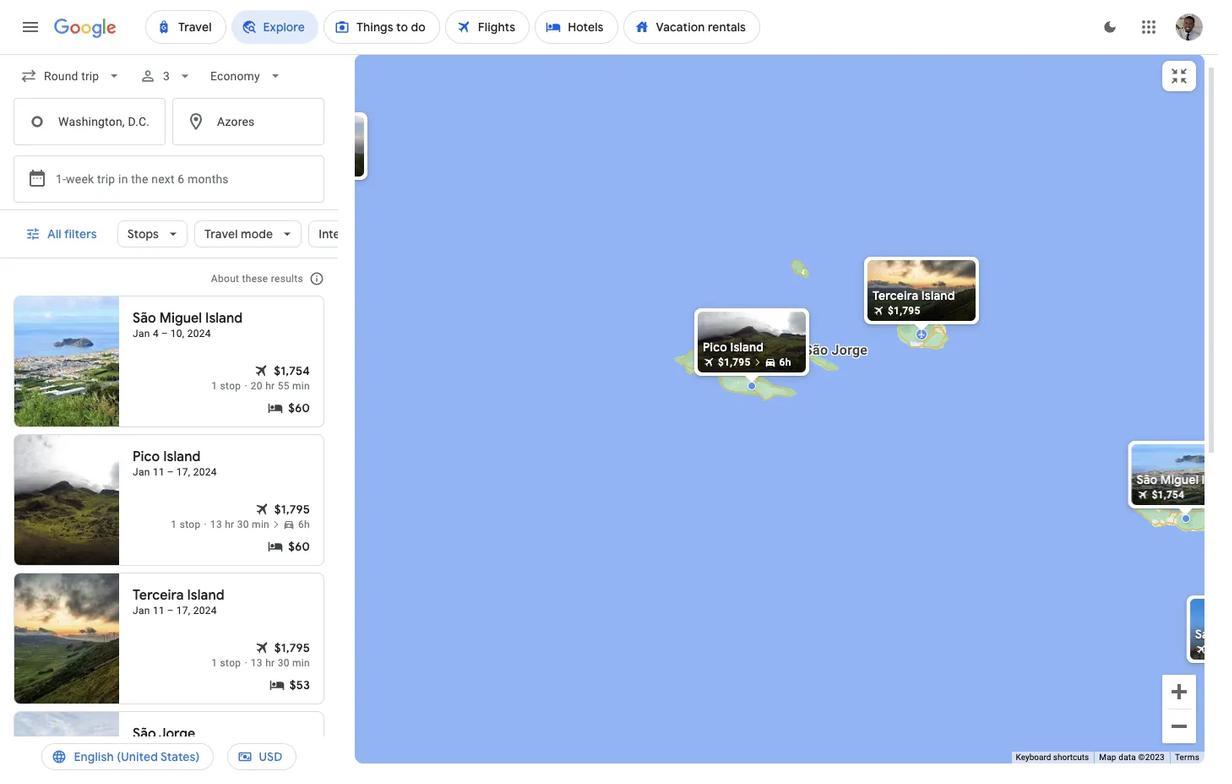 Task type: vqa. For each thing, say whether or not it's contained in the screenshot.
Feedback
no



Task type: locate. For each thing, give the bounding box(es) containing it.
terceira inside 'terceira island jan 11 – 17, 2024'
[[133, 588, 184, 604]]

jorge inside são jorge jan 11 – 17, 2024
[[159, 726, 195, 743]]

1 vertical spatial pico
[[133, 449, 160, 466]]

miguel up 1754 us dollars text field
[[1161, 473, 1200, 488]]

$1,795 down pico island
[[719, 357, 751, 369]]

0 vertical spatial $60
[[288, 401, 310, 416]]

all filters button
[[15, 214, 110, 254]]

0 vertical spatial 1
[[212, 380, 218, 392]]

13 hr 30 min
[[210, 519, 270, 531], [251, 658, 310, 670]]

$1,795 down terceira island
[[888, 305, 921, 317]]

miguel
[[159, 310, 202, 327], [1161, 473, 1200, 488]]

2024 inside pico island jan 11 – 17, 2024
[[193, 467, 217, 478]]

4 – 10,
[[153, 328, 185, 340]]

terms link
[[1176, 753, 1200, 763]]

0 horizontal spatial $1,754
[[274, 363, 310, 379]]

0 vertical spatial stop
[[220, 380, 241, 392]]

island for terceira island jan 11 – 17, 2024
[[187, 588, 225, 604]]

interests
[[319, 227, 369, 242]]

miguel inside "são miguel island jan 4 – 10, 2024"
[[159, 310, 202, 327]]

months
[[188, 172, 229, 186]]

$1,754 up 55
[[274, 363, 310, 379]]

2 vertical spatial min
[[293, 658, 310, 670]]

$60 for pico island
[[288, 539, 310, 555]]

1 stop for são miguel island
[[212, 380, 241, 392]]

1 horizontal spatial 1795 us dollars text field
[[719, 357, 751, 369]]

1 vertical spatial min
[[252, 519, 270, 531]]

min
[[293, 380, 310, 392], [252, 519, 270, 531], [293, 658, 310, 670]]

são inside são jorge jan 11 – 17, 2024
[[133, 726, 156, 743]]

2 horizontal spatial 1795 us dollars text field
[[888, 305, 921, 317]]

2 vertical spatial hr
[[266, 658, 275, 670]]

são right pico island
[[805, 342, 829, 358]]

1 vertical spatial stop
[[180, 519, 201, 531]]

$1,754
[[274, 363, 310, 379], [1153, 489, 1185, 501]]

miguel for isla
[[1161, 473, 1200, 488]]

1 horizontal spatial $1,754
[[1153, 489, 1185, 501]]

6 hours text field left são jorge
[[780, 357, 792, 369]]

jan inside 'terceira island jan 11 – 17, 2024'
[[133, 605, 150, 617]]

0 vertical spatial terceira
[[873, 288, 919, 303]]

1 vertical spatial $60
[[288, 539, 310, 555]]

in
[[118, 172, 128, 186]]

sant
[[1196, 627, 1219, 642]]

these
[[242, 273, 268, 285]]

min for pico island
[[252, 519, 270, 531]]

1 vertical spatial 6h
[[298, 519, 310, 531]]

11 – 17, for terceira
[[153, 605, 191, 617]]

None field
[[14, 61, 130, 91], [204, 61, 291, 91], [14, 61, 130, 91], [204, 61, 291, 91]]

keyboard shortcuts
[[1017, 753, 1090, 763]]

1 vertical spatial miguel
[[1161, 473, 1200, 488]]

jorge for são jorge
[[832, 342, 868, 358]]

1 vertical spatial 13
[[251, 658, 263, 670]]

2024 for pico island
[[193, 467, 217, 478]]

1 vertical spatial jorge
[[159, 726, 195, 743]]

stop
[[220, 380, 241, 392], [180, 519, 201, 531], [220, 658, 241, 670]]

next
[[152, 172, 175, 186]]

1 stop for pico island
[[171, 519, 201, 531]]

stop down pico island jan 11 – 17, 2024
[[180, 519, 201, 531]]

13
[[210, 519, 222, 531], [251, 658, 263, 670]]

island inside "são miguel island jan 4 – 10, 2024"
[[205, 310, 243, 327]]

1795 us dollars text field down pico island
[[719, 357, 751, 369]]

terceira inside map region
[[873, 288, 919, 303]]

1 stop down pico island jan 11 – 17, 2024
[[171, 519, 201, 531]]

6h left são jorge
[[780, 357, 792, 369]]

min for são miguel island
[[293, 380, 310, 392]]

(united
[[117, 750, 158, 765]]

1 stop
[[212, 380, 241, 392], [171, 519, 201, 531], [212, 658, 241, 670]]

são miguel island jan 4 – 10, 2024
[[133, 310, 243, 340]]

view smaller map image
[[1170, 66, 1190, 86]]

$1,795 for $1,795 text field corresponding to terceira
[[888, 305, 921, 317]]

são up (united
[[133, 726, 156, 743]]

1 stop for terceira island
[[212, 658, 241, 670]]

1 horizontal spatial 13
[[251, 658, 263, 670]]

terceira for terceira island jan 11 – 17, 2024
[[133, 588, 184, 604]]

0 horizontal spatial 6 hours text field
[[298, 518, 310, 532]]

2024 inside são jorge jan 11 – 17, 2024
[[193, 744, 217, 756]]

1 horizontal spatial 30
[[278, 658, 290, 670]]

0 horizontal spatial 30
[[237, 519, 249, 531]]

travel mode button
[[194, 214, 302, 254]]

miguel inside map region
[[1161, 473, 1200, 488]]

0 vertical spatial 1795 us dollars text field
[[888, 305, 921, 317]]

english
[[74, 750, 114, 765]]

island inside pico island jan 11 – 17, 2024
[[163, 449, 201, 466]]

30 for pico island
[[237, 519, 249, 531]]

0 horizontal spatial jorge
[[159, 726, 195, 743]]

mode
[[241, 227, 273, 242]]

pico
[[703, 340, 728, 355], [133, 449, 160, 466]]

1-
[[56, 172, 66, 186]]

jan inside pico island jan 11 – 17, 2024
[[133, 467, 150, 478]]

stop left the 20
[[220, 380, 241, 392]]

1754 US dollars text field
[[274, 363, 310, 380]]

1 horizontal spatial terceira
[[873, 288, 919, 303]]

$1,795 up $53 text field
[[274, 641, 310, 656]]

1 stop left the 20
[[212, 380, 241, 392]]

1 vertical spatial 11 – 17,
[[153, 605, 191, 617]]

6h up 60 us dollars text box
[[298, 519, 310, 531]]

jan for terceira island
[[133, 605, 150, 617]]

0 horizontal spatial terceira
[[133, 588, 184, 604]]

pico island jan 11 – 17, 2024
[[133, 449, 217, 478]]

$1,754 inside map region
[[1153, 489, 1185, 501]]

2 vertical spatial 1 stop
[[212, 658, 241, 670]]

$1,795 up 60 us dollars text box
[[274, 502, 310, 517]]

jorge inside map region
[[832, 342, 868, 358]]

1 vertical spatial 30
[[278, 658, 290, 670]]

11 – 17, inside pico island jan 11 – 17, 2024
[[153, 467, 191, 478]]

30
[[237, 519, 249, 531], [278, 658, 290, 670]]

week
[[66, 172, 94, 186]]

1 $60 from the top
[[288, 401, 310, 416]]

6h
[[780, 357, 792, 369], [298, 519, 310, 531]]

3 11 – 17, from the top
[[153, 744, 191, 756]]

1 vertical spatial 1 stop
[[171, 519, 201, 531]]

about these results
[[211, 273, 303, 285]]

0 vertical spatial 30
[[237, 519, 249, 531]]

0 vertical spatial min
[[293, 380, 310, 392]]

0 vertical spatial jorge
[[832, 342, 868, 358]]

2 vertical spatial 1
[[212, 658, 218, 670]]

2024 inside 'terceira island jan 11 – 17, 2024'
[[193, 605, 217, 617]]

6 hours text field up 60 us dollars text box
[[298, 518, 310, 532]]

1 horizontal spatial 6h
[[780, 357, 792, 369]]

1 for terceira island
[[212, 658, 218, 670]]

0 horizontal spatial 13
[[210, 519, 222, 531]]

1 horizontal spatial pico
[[703, 340, 728, 355]]

0 vertical spatial 11 – 17,
[[153, 467, 191, 478]]

stop for são miguel island
[[220, 380, 241, 392]]

island
[[922, 288, 956, 303], [205, 310, 243, 327], [731, 340, 764, 355], [163, 449, 201, 466], [187, 588, 225, 604]]

pico island
[[703, 340, 764, 355]]

stops
[[127, 227, 159, 242]]

2 jan from the top
[[133, 467, 150, 478]]

1 left the 20
[[212, 380, 218, 392]]

3 jan from the top
[[133, 605, 150, 617]]

1 horizontal spatial miguel
[[1161, 473, 1200, 488]]

2 11 – 17, from the top
[[153, 605, 191, 617]]

3 button
[[133, 56, 201, 96]]

$1,754 down são miguel isla
[[1153, 489, 1185, 501]]

pico inside map region
[[703, 340, 728, 355]]

11 – 17,
[[153, 467, 191, 478], [153, 605, 191, 617], [153, 744, 191, 756]]

usd button
[[227, 737, 296, 778]]

pico inside pico island jan 11 – 17, 2024
[[133, 449, 160, 466]]

jorge
[[832, 342, 868, 358], [159, 726, 195, 743]]

stops button
[[117, 214, 188, 254]]

hr
[[266, 380, 275, 392], [225, 519, 235, 531], [266, 658, 275, 670]]

miguel for island
[[159, 310, 202, 327]]

1 11 – 17, from the top
[[153, 467, 191, 478]]

2 vertical spatial stop
[[220, 658, 241, 670]]

11 – 17, inside são jorge jan 11 – 17, 2024
[[153, 744, 191, 756]]

jan
[[133, 328, 150, 340], [133, 467, 150, 478], [133, 605, 150, 617], [133, 744, 150, 756]]

1
[[212, 380, 218, 392], [171, 519, 177, 531], [212, 658, 218, 670]]

são up 1754 us dollars text field
[[1137, 473, 1159, 488]]

0 vertical spatial 6 hours text field
[[780, 357, 792, 369]]

jan inside são jorge jan 11 – 17, 2024
[[133, 744, 150, 756]]

1 vertical spatial 1
[[171, 519, 177, 531]]

1 down pico island jan 11 – 17, 2024
[[171, 519, 177, 531]]

terceira
[[873, 288, 919, 303], [133, 588, 184, 604]]

pico for pico island
[[703, 340, 728, 355]]

$1,754 for 1754 us dollars text field
[[1153, 489, 1185, 501]]

jorge for são jorge jan 11 – 17, 2024
[[159, 726, 195, 743]]

1 vertical spatial hr
[[225, 519, 235, 531]]

2 vertical spatial 11 – 17,
[[153, 744, 191, 756]]

0 horizontal spatial 6h
[[298, 519, 310, 531]]

0 vertical spatial pico
[[703, 340, 728, 355]]

são up 4 – 10,
[[133, 310, 156, 327]]

30 for terceira island
[[278, 658, 290, 670]]

1-week trip in the next 6 months button
[[14, 156, 325, 203]]

miguel up 4 – 10,
[[159, 310, 202, 327]]

1 stop down 'terceira island jan 11 – 17, 2024'
[[212, 658, 241, 670]]

shortcuts
[[1054, 753, 1090, 763]]

$60
[[288, 401, 310, 416], [288, 539, 310, 555]]

2 $60 from the top
[[288, 539, 310, 555]]

11 – 17, inside 'terceira island jan 11 – 17, 2024'
[[153, 605, 191, 617]]

1 vertical spatial terceira
[[133, 588, 184, 604]]

0 horizontal spatial pico
[[133, 449, 160, 466]]

1 for pico island
[[171, 519, 177, 531]]

jan for pico island
[[133, 467, 150, 478]]

1 vertical spatial $1,754
[[1153, 489, 1185, 501]]

travel
[[205, 227, 238, 242]]

stop down 'terceira island jan 11 – 17, 2024'
[[220, 658, 241, 670]]

1 vertical spatial 1795 us dollars text field
[[719, 357, 751, 369]]

0 horizontal spatial miguel
[[159, 310, 202, 327]]

island inside 'terceira island jan 11 – 17, 2024'
[[187, 588, 225, 604]]

1 horizontal spatial jorge
[[832, 342, 868, 358]]

13 hr 30 min for pico island
[[210, 519, 270, 531]]

6 hours text field
[[780, 357, 792, 369], [298, 518, 310, 532]]

0 vertical spatial 13 hr 30 min
[[210, 519, 270, 531]]

0 vertical spatial 6h
[[780, 357, 792, 369]]

results
[[271, 273, 303, 285]]

keyboard
[[1017, 753, 1052, 763]]

0 vertical spatial 1 stop
[[212, 380, 241, 392]]

são
[[133, 310, 156, 327], [805, 342, 829, 358], [1137, 473, 1159, 488], [133, 726, 156, 743]]

1795 us dollars text field up 60 us dollars text box
[[274, 501, 310, 518]]

1795 us dollars text field down terceira island
[[888, 305, 921, 317]]

1 down 'terceira island jan 11 – 17, 2024'
[[212, 658, 218, 670]]

isla
[[1203, 473, 1219, 488]]

são inside "são miguel island jan 4 – 10, 2024"
[[133, 310, 156, 327]]

1 vertical spatial 13 hr 30 min
[[251, 658, 310, 670]]

1 jan from the top
[[133, 328, 150, 340]]

0 vertical spatial $1,754
[[274, 363, 310, 379]]

0 vertical spatial miguel
[[159, 310, 202, 327]]

2024 inside "são miguel island jan 4 – 10, 2024"
[[187, 328, 211, 340]]

states)
[[161, 750, 200, 765]]

Where to? text field
[[172, 98, 325, 145]]

None text field
[[14, 98, 166, 145]]

1795 US dollars text field
[[888, 305, 921, 317], [719, 357, 751, 369], [274, 501, 310, 518]]

0 horizontal spatial 1795 us dollars text field
[[274, 501, 310, 518]]

0 vertical spatial hr
[[266, 380, 275, 392]]

0 vertical spatial 13
[[210, 519, 222, 531]]

$1,795 for $1,795 text field for pico
[[719, 357, 751, 369]]

hr for são miguel island
[[266, 380, 275, 392]]

4 jan from the top
[[133, 744, 150, 756]]

$1,795
[[888, 305, 921, 317], [719, 357, 751, 369], [274, 502, 310, 517], [274, 641, 310, 656]]

2024
[[187, 328, 211, 340], [193, 467, 217, 478], [193, 605, 217, 617], [193, 744, 217, 756]]



Task type: describe. For each thing, give the bounding box(es) containing it.
island for pico island jan 11 – 17, 2024
[[163, 449, 201, 466]]

1 for são miguel island
[[212, 380, 218, 392]]

53 US dollars text field
[[290, 677, 310, 694]]

terms
[[1176, 753, 1200, 763]]

island for terceira island
[[922, 288, 956, 303]]

english (united states)
[[74, 750, 200, 765]]

são jorge jan 11 – 17, 2024
[[133, 726, 217, 756]]

stop for pico island
[[180, 519, 201, 531]]

all
[[47, 227, 62, 242]]

min for terceira island
[[293, 658, 310, 670]]

data
[[1119, 753, 1137, 763]]

jan inside "são miguel island jan 4 – 10, 2024"
[[133, 328, 150, 340]]

interests button
[[309, 214, 397, 254]]

1795 US dollars text field
[[274, 640, 310, 657]]

change appearance image
[[1090, 7, 1131, 47]]

terceira for terceira island
[[873, 288, 919, 303]]

travel mode
[[205, 227, 273, 242]]

11 – 17, for pico
[[153, 467, 191, 478]]

6
[[178, 172, 185, 186]]

map region
[[350, 0, 1219, 778]]

about
[[211, 273, 239, 285]]

1 vertical spatial 6 hours text field
[[298, 518, 310, 532]]

$1,795 for the bottommost $1,795 text field
[[274, 502, 310, 517]]

2024 for são jorge
[[193, 744, 217, 756]]

são jorge
[[805, 342, 868, 358]]

são miguel isla
[[1137, 473, 1219, 488]]

map data ©2023
[[1100, 753, 1166, 763]]

english (united states) button
[[42, 737, 213, 778]]

são for jan
[[133, 726, 156, 743]]

keyboard shortcuts button
[[1017, 752, 1090, 764]]

13 for terceira island
[[251, 658, 263, 670]]

55
[[278, 380, 290, 392]]

1-week trip in the next 6 months
[[56, 172, 229, 186]]

hr for pico island
[[225, 519, 235, 531]]

11 – 17, for são
[[153, 744, 191, 756]]

20
[[251, 380, 263, 392]]

jan for são jorge
[[133, 744, 150, 756]]

$53
[[290, 678, 310, 693]]

island for pico island
[[731, 340, 764, 355]]

60 US dollars text field
[[288, 400, 310, 417]]

terceira island
[[873, 288, 956, 303]]

$1,795 for 1795 us dollars text field
[[274, 641, 310, 656]]

$1,754 for 1754 us dollars text box
[[274, 363, 310, 379]]

map
[[1100, 753, 1117, 763]]

trip
[[97, 172, 115, 186]]

3
[[163, 69, 170, 83]]

1795 us dollars text field for terceira
[[888, 305, 921, 317]]

usd
[[259, 750, 283, 765]]

1 horizontal spatial 6 hours text field
[[780, 357, 792, 369]]

2 vertical spatial 1795 us dollars text field
[[274, 501, 310, 518]]

main menu image
[[20, 17, 41, 37]]

terceira island jan 11 – 17, 2024
[[133, 588, 225, 617]]

13 for pico island
[[210, 519, 222, 531]]

stop for terceira island
[[220, 658, 241, 670]]

13 hr 30 min for terceira island
[[251, 658, 310, 670]]

all filters
[[47, 227, 97, 242]]

hr for terceira island
[[266, 658, 275, 670]]

$60 for são miguel island
[[288, 401, 310, 416]]

20 hr 55 min
[[251, 380, 310, 392]]

6h inside map region
[[780, 357, 792, 369]]

©2023
[[1139, 753, 1166, 763]]

60 US dollars text field
[[288, 538, 310, 555]]

são for isla
[[1137, 473, 1159, 488]]

2024 for terceira island
[[193, 605, 217, 617]]

pico for pico island jan 11 – 17, 2024
[[133, 449, 160, 466]]

1795 us dollars text field for pico
[[719, 357, 751, 369]]

1754 US dollars text field
[[1153, 489, 1185, 501]]

about these results image
[[297, 259, 337, 299]]

sant button
[[1184, 593, 1219, 674]]

filters
[[64, 227, 97, 242]]

são for island
[[133, 310, 156, 327]]

loading results progress bar
[[0, 54, 1219, 57]]

the
[[131, 172, 148, 186]]



